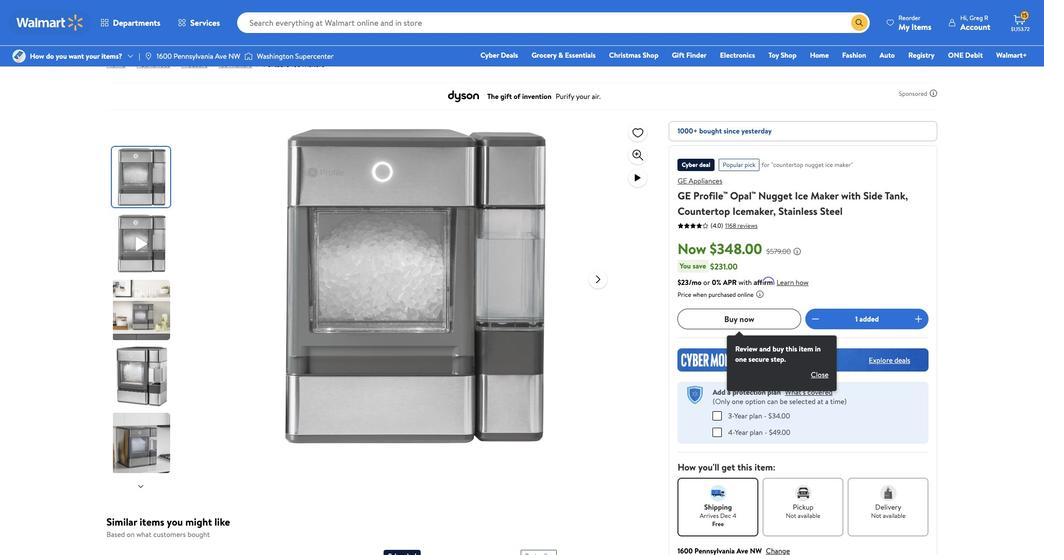 Task type: vqa. For each thing, say whether or not it's contained in the screenshot.
Decrease quantity GE Profile™ Opal™ Nugget Ice Maker with Side Tank, Countertop Icemaker, Stainless Steel, Current Quantity 1 image
yes



Task type: describe. For each thing, give the bounding box(es) containing it.
next media item image
[[592, 273, 605, 286]]

item:
[[755, 461, 776, 474]]

1 horizontal spatial ice
[[291, 59, 301, 70]]

dec
[[721, 511, 731, 520]]

plan for $34.00
[[750, 411, 763, 421]]

ge profile™ opal™ nugget ice maker with side tank, countertop icemaker, stainless steel - image 5 of 11 image
[[112, 413, 172, 474]]

3 / from the left
[[212, 59, 215, 70]]

year for 3-
[[735, 411, 748, 421]]

cyber deals
[[481, 50, 518, 60]]

one inside add a protection plan what's covered (only one option can be selected at a time)
[[732, 397, 744, 407]]

now
[[740, 314, 755, 325]]

toy shop
[[769, 50, 797, 60]]

ge profile™ opal™ nugget ice maker with side tank, countertop icemaker, stainless steel - image 3 of 11 image
[[112, 280, 172, 340]]

side
[[864, 189, 883, 203]]

1600 pennsylvania ave nw
[[157, 51, 241, 61]]

&
[[559, 50, 564, 60]]

gift finder
[[672, 50, 707, 60]]

delivery not available
[[871, 502, 906, 520]]

option
[[746, 397, 766, 407]]

maker
[[811, 189, 839, 203]]

protection
[[733, 387, 766, 398]]

reorder my items
[[899, 13, 932, 32]]

ice makers link
[[219, 59, 252, 70]]

what
[[136, 530, 152, 540]]

1 makers from the left
[[230, 59, 252, 70]]

review and buy this item in one secure step. close
[[736, 344, 829, 380]]

close
[[811, 370, 829, 380]]

ice for appliances
[[219, 59, 228, 70]]

zoom image modal image
[[632, 149, 644, 161]]

deals
[[501, 50, 518, 60]]

appliances inside ge appliances ge profile™ opal™ nugget ice maker with side tank, countertop icemaker, stainless steel
[[689, 176, 723, 186]]

auto
[[880, 50, 895, 60]]

at
[[818, 397, 824, 407]]

legal information image
[[756, 290, 764, 299]]

steel
[[820, 204, 843, 218]]

washington supercenter
[[257, 51, 334, 61]]

increase quantity ge profile™ opal™ nugget ice maker with side tank, countertop icemaker, stainless steel, current quantity 1 image
[[913, 313, 925, 325]]

might
[[185, 515, 212, 529]]

intent image for pickup image
[[795, 485, 812, 502]]

cyber for cyber deals
[[481, 50, 499, 60]]

how do you want your items?
[[30, 51, 122, 61]]

how for how do you want your items?
[[30, 51, 44, 61]]

add to favorites list, ge profile™ opal™ nugget ice maker with side tank, countertop icemaker, stainless steel image
[[632, 126, 644, 139]]

$34.00
[[769, 411, 790, 421]]

toy shop link
[[764, 50, 802, 61]]

and
[[760, 344, 771, 354]]

cyber for cyber deal
[[682, 160, 698, 169]]

countertop
[[678, 204, 730, 218]]

based
[[107, 530, 125, 540]]

search icon image
[[856, 19, 864, 27]]

now $348.00
[[678, 239, 763, 259]]

 image for 1600
[[144, 52, 153, 60]]

on
[[127, 530, 135, 540]]

reorder
[[899, 13, 921, 22]]

grocery & essentials
[[532, 50, 596, 60]]

essentials
[[565, 50, 596, 60]]

0 horizontal spatial with
[[739, 278, 752, 288]]

cyber deals link
[[476, 50, 523, 61]]

learn how button
[[777, 278, 809, 288]]

one debit link
[[944, 50, 988, 61]]

grocery & essentials link
[[527, 50, 601, 61]]

available for pickup
[[798, 511, 821, 520]]

yesterday
[[742, 126, 772, 136]]

one
[[948, 50, 964, 60]]

shipping
[[705, 502, 732, 512]]

ge profile™ opal™ nugget ice maker with side tank, countertop icemaker, stainless steel image
[[251, 121, 581, 451]]

one inside review and buy this item in one secure step. close
[[736, 354, 747, 365]]

with inside ge appliances ge profile™ opal™ nugget ice maker with side tank, countertop icemaker, stainless steel
[[842, 189, 861, 203]]

$348.00
[[710, 239, 763, 259]]

profile™
[[694, 189, 728, 203]]

how for how you'll get this item:
[[678, 461, 696, 474]]

this for buy
[[786, 344, 798, 354]]

r
[[985, 13, 989, 22]]

tank,
[[885, 189, 909, 203]]

items
[[140, 515, 164, 529]]

nw
[[229, 51, 241, 61]]

1 horizontal spatial bought
[[700, 126, 722, 136]]

1 / from the left
[[130, 59, 133, 70]]

not for delivery
[[871, 511, 882, 520]]

covered
[[808, 387, 833, 398]]

sponsored
[[899, 89, 928, 98]]

buy
[[773, 344, 784, 354]]

when
[[693, 290, 707, 299]]

similar
[[107, 515, 137, 529]]

 image for how
[[12, 50, 26, 63]]

christmas shop
[[609, 50, 659, 60]]

items?
[[101, 51, 122, 61]]

item
[[799, 344, 814, 354]]

greg
[[970, 13, 983, 22]]

walmart+ link
[[992, 50, 1032, 61]]

1168
[[726, 221, 736, 230]]

items
[[912, 21, 932, 32]]

shop for christmas shop
[[643, 50, 659, 60]]

ge appliances ge profile™ opal™ nugget ice maker with side tank, countertop icemaker, stainless steel
[[678, 176, 909, 218]]

deals
[[895, 355, 911, 365]]

price when purchased online
[[678, 290, 754, 299]]

freezers link
[[181, 59, 208, 70]]

explore deals link
[[865, 351, 915, 370]]

freezers
[[181, 59, 208, 70]]

how you'll get this item:
[[678, 461, 776, 474]]

you'll
[[699, 461, 720, 474]]

intent image for shipping image
[[710, 485, 727, 502]]

this for get
[[738, 461, 753, 474]]

plan for $49.00
[[750, 427, 763, 438]]

what's
[[785, 387, 806, 398]]

apr
[[723, 278, 737, 288]]

0 vertical spatial appliances
[[137, 59, 170, 70]]

review
[[736, 344, 758, 354]]

2 / from the left
[[174, 59, 177, 70]]

available for delivery
[[883, 511, 906, 520]]

ge appliances link
[[678, 176, 723, 186]]

maker"
[[835, 160, 854, 169]]

1000+ bought since yesterday
[[678, 126, 772, 136]]

1
[[856, 314, 858, 324]]

(4.0)
[[711, 221, 723, 230]]

popular
[[723, 160, 743, 169]]

affirm image
[[754, 277, 775, 285]]

1 horizontal spatial a
[[826, 397, 829, 407]]

online
[[738, 290, 754, 299]]



Task type: locate. For each thing, give the bounding box(es) containing it.
- left $49.00 at the right of the page
[[765, 427, 768, 438]]

ge
[[678, 176, 687, 186], [678, 189, 691, 203]]

/ right the 1600
[[174, 59, 177, 70]]

1 vertical spatial -
[[765, 427, 768, 438]]

for
[[762, 160, 770, 169]]

registry link
[[904, 50, 940, 61]]

home link
[[806, 50, 834, 61], [107, 59, 126, 70]]

1 vertical spatial one
[[732, 397, 744, 407]]

- for $49.00
[[765, 427, 768, 438]]

with up online
[[739, 278, 752, 288]]

one up 3-
[[732, 397, 744, 407]]

1 horizontal spatial shop
[[781, 50, 797, 60]]

2 not from the left
[[871, 511, 882, 520]]

shop right christmas
[[643, 50, 659, 60]]

/ left |
[[130, 59, 133, 70]]

- for $34.00
[[764, 411, 767, 421]]

cyber monday deals image
[[678, 349, 929, 372]]

home link left fashion link
[[806, 50, 834, 61]]

you inside similar items you might like based on what customers bought
[[167, 515, 183, 529]]

ice up stainless
[[795, 189, 809, 203]]

pennsylvania
[[174, 51, 213, 61]]

available
[[798, 511, 821, 520], [883, 511, 906, 520]]

your
[[86, 51, 100, 61]]

1 vertical spatial this
[[738, 461, 753, 474]]

this right buy
[[786, 344, 798, 354]]

decrease quantity ge profile™ opal™ nugget ice maker with side tank, countertop icemaker, stainless steel, current quantity 1 image
[[810, 313, 822, 325]]

plan down option at the bottom of page
[[750, 411, 763, 421]]

not down intent image for delivery
[[871, 511, 882, 520]]

1 vertical spatial how
[[678, 461, 696, 474]]

one left 'secure'
[[736, 354, 747, 365]]

you up customers
[[167, 515, 183, 529]]

stainless
[[779, 204, 818, 218]]

add
[[713, 387, 726, 398]]

1 vertical spatial appliances
[[689, 176, 723, 186]]

ge down ge appliances link
[[678, 189, 691, 203]]

1 vertical spatial plan
[[750, 411, 763, 421]]

/
[[130, 59, 133, 70], [174, 59, 177, 70], [212, 59, 215, 70], [256, 59, 259, 70]]

2 ge from the top
[[678, 189, 691, 203]]

(4.0) 1168 reviews
[[711, 221, 758, 230]]

1 vertical spatial you
[[167, 515, 183, 529]]

0 horizontal spatial you
[[56, 51, 67, 61]]

2 vertical spatial plan
[[750, 427, 763, 438]]

this right get at bottom
[[738, 461, 753, 474]]

not inside pickup not available
[[786, 511, 797, 520]]

- left $34.00
[[764, 411, 767, 421]]

be
[[780, 397, 788, 407]]

3-year plan - $34.00
[[728, 411, 790, 421]]

4 / from the left
[[256, 59, 259, 70]]

0 vertical spatial this
[[786, 344, 798, 354]]

learn more about strikethrough prices image
[[794, 248, 802, 256]]

ice right "portable"
[[291, 59, 301, 70]]

1 horizontal spatial how
[[678, 461, 696, 474]]

1 horizontal spatial home link
[[806, 50, 834, 61]]

this inside review and buy this item in one secure step. close
[[786, 344, 798, 354]]

Search search field
[[237, 12, 870, 33]]

not inside delivery not available
[[871, 511, 882, 520]]

1 horizontal spatial makers
[[302, 59, 325, 70]]

pickup not available
[[786, 502, 821, 520]]

 image right |
[[144, 52, 153, 60]]

1 horizontal spatial home
[[810, 50, 829, 60]]

0 vertical spatial bought
[[700, 126, 722, 136]]

1 horizontal spatial appliances
[[689, 176, 723, 186]]

1 vertical spatial with
[[739, 278, 752, 288]]

"countertop
[[771, 160, 804, 169]]

appliances link
[[137, 59, 170, 70]]

a right the at on the bottom
[[826, 397, 829, 407]]

available down intent image for delivery
[[883, 511, 906, 520]]

free
[[712, 520, 724, 528]]

bought left since
[[700, 126, 722, 136]]

save
[[693, 261, 706, 271]]

0 vertical spatial how
[[30, 51, 44, 61]]

 image
[[12, 50, 26, 63], [245, 51, 253, 61], [144, 52, 153, 60]]

how
[[30, 51, 44, 61], [678, 461, 696, 474]]

0 horizontal spatial ice
[[219, 59, 228, 70]]

0 vertical spatial ge
[[678, 176, 687, 186]]

/ left ave
[[212, 59, 215, 70]]

selected
[[790, 397, 816, 407]]

0 horizontal spatial a
[[728, 387, 731, 398]]

0 horizontal spatial makers
[[230, 59, 252, 70]]

0 vertical spatial -
[[764, 411, 767, 421]]

close button
[[803, 367, 837, 383]]

Walmart Site-Wide search field
[[237, 12, 870, 33]]

$579.00
[[767, 247, 791, 257]]

1 horizontal spatial cyber
[[682, 160, 698, 169]]

home left fashion link
[[810, 50, 829, 60]]

2 makers from the left
[[302, 59, 325, 70]]

learn how
[[777, 278, 809, 288]]

1 available from the left
[[798, 511, 821, 520]]

ge down cyber deal
[[678, 176, 687, 186]]

not for pickup
[[786, 511, 797, 520]]

bought down might on the bottom left of the page
[[188, 530, 210, 540]]

shipping arrives dec 4 free
[[700, 502, 737, 528]]

1 horizontal spatial this
[[786, 344, 798, 354]]

ice for ge
[[795, 189, 809, 203]]

makers right ave
[[230, 59, 252, 70]]

available inside delivery not available
[[883, 511, 906, 520]]

0 vertical spatial cyber
[[481, 50, 499, 60]]

0 horizontal spatial appliances
[[137, 59, 170, 70]]

available down intent image for pickup
[[798, 511, 821, 520]]

0 vertical spatial you
[[56, 51, 67, 61]]

year right 4-year plan - $49.00 checkbox
[[735, 427, 748, 438]]

appliances up profile™
[[689, 176, 723, 186]]

 image left do
[[12, 50, 26, 63]]

1 vertical spatial bought
[[188, 530, 210, 540]]

pick
[[745, 160, 756, 169]]

like
[[215, 515, 230, 529]]

0 horizontal spatial not
[[786, 511, 797, 520]]

customers
[[153, 530, 186, 540]]

1 not from the left
[[786, 511, 797, 520]]

hi,
[[961, 13, 968, 22]]

services
[[190, 17, 220, 28]]

departments
[[113, 17, 160, 28]]

view video image
[[632, 172, 644, 184]]

1 vertical spatial year
[[735, 427, 748, 438]]

0 vertical spatial year
[[735, 411, 748, 421]]

you for might
[[167, 515, 183, 529]]

added
[[860, 314, 879, 324]]

deal
[[700, 160, 711, 169]]

1 horizontal spatial not
[[871, 511, 882, 520]]

with
[[842, 189, 861, 203], [739, 278, 752, 288]]

reviews
[[738, 221, 758, 230]]

shop for toy shop
[[781, 50, 797, 60]]

|
[[139, 51, 140, 61]]

0 horizontal spatial how
[[30, 51, 44, 61]]

1 vertical spatial ge
[[678, 189, 691, 203]]

1 horizontal spatial with
[[842, 189, 861, 203]]

0 vertical spatial plan
[[768, 387, 781, 398]]

plan inside add a protection plan what's covered (only one option can be selected at a time)
[[768, 387, 781, 398]]

hi, greg r account
[[961, 13, 991, 32]]

0 vertical spatial one
[[736, 354, 747, 365]]

4-
[[728, 427, 735, 438]]

debit
[[966, 50, 983, 60]]

ice
[[219, 59, 228, 70], [291, 59, 301, 70], [795, 189, 809, 203]]

ice left nw
[[219, 59, 228, 70]]

ge profile™ opal™ nugget ice maker with side tank, countertop icemaker, stainless steel - image 1 of 11 image
[[112, 147, 172, 207]]

opal™
[[730, 189, 756, 203]]

0 horizontal spatial this
[[738, 461, 753, 474]]

not down intent image for pickup
[[786, 511, 797, 520]]

shop right toy
[[781, 50, 797, 60]]

portable ice makers link
[[263, 59, 325, 70]]

do
[[46, 51, 54, 61]]

ge profile™ opal™ nugget ice maker with side tank, countertop icemaker, stainless steel - image 2 of 11 image
[[112, 214, 172, 274]]

plan down 3-year plan - $34.00
[[750, 427, 763, 438]]

cyber
[[481, 50, 499, 60], [682, 160, 698, 169]]

 image right nw
[[245, 51, 253, 61]]

0 horizontal spatial  image
[[12, 50, 26, 63]]

gift
[[672, 50, 685, 60]]

price
[[678, 290, 692, 299]]

1600
[[157, 51, 172, 61]]

$23/mo
[[678, 278, 702, 288]]

0 vertical spatial with
[[842, 189, 861, 203]]

ge profile™ opal™ nugget ice maker with side tank, countertop icemaker, stainless steel - image 4 of 11 image
[[112, 347, 172, 407]]

or
[[704, 278, 710, 288]]

cyber left deal
[[682, 160, 698, 169]]

year for 4-
[[735, 427, 748, 438]]

plan right option at the bottom of page
[[768, 387, 781, 398]]

4-year plan - $49.00
[[728, 427, 791, 438]]

1 horizontal spatial  image
[[144, 52, 153, 60]]

1 horizontal spatial you
[[167, 515, 183, 529]]

next image image
[[137, 483, 145, 491]]

wpp logo image
[[686, 386, 705, 405]]

0 horizontal spatial available
[[798, 511, 821, 520]]

4-Year plan - $49.00 checkbox
[[713, 428, 722, 437]]

1 ge from the top
[[678, 176, 687, 186]]

$1,153.72
[[1012, 25, 1030, 32]]

home for home
[[810, 50, 829, 60]]

electronics link
[[716, 50, 760, 61]]

-
[[764, 411, 767, 421], [765, 427, 768, 438]]

in
[[815, 344, 821, 354]]

bought inside similar items you might like based on what customers bought
[[188, 530, 210, 540]]

one
[[736, 354, 747, 365], [732, 397, 744, 407]]

0%
[[712, 278, 722, 288]]

available inside pickup not available
[[798, 511, 821, 520]]

1000+
[[678, 126, 698, 136]]

delivery
[[876, 502, 902, 512]]

0 horizontal spatial bought
[[188, 530, 210, 540]]

cyber left deals on the top of the page
[[481, 50, 499, 60]]

ad disclaimer and feedback for skylinedisplayad image
[[930, 89, 938, 97]]

buy
[[725, 314, 738, 325]]

appliances left pennsylvania
[[137, 59, 170, 70]]

home for home / appliances / freezers / ice makers / portable ice makers
[[107, 59, 126, 70]]

3-Year plan - $34.00 checkbox
[[713, 411, 722, 421]]

how left do
[[30, 51, 44, 61]]

1 shop from the left
[[643, 50, 659, 60]]

2 horizontal spatial ice
[[795, 189, 809, 203]]

year up 4-
[[735, 411, 748, 421]]

2 horizontal spatial  image
[[245, 51, 253, 61]]

you save $231.00
[[680, 261, 738, 272]]

1 vertical spatial cyber
[[682, 160, 698, 169]]

1 horizontal spatial available
[[883, 511, 906, 520]]

0 horizontal spatial home
[[107, 59, 126, 70]]

ice inside ge appliances ge profile™ opal™ nugget ice maker with side tank, countertop icemaker, stainless steel
[[795, 189, 809, 203]]

makers right "portable"
[[302, 59, 325, 70]]

with left side
[[842, 189, 861, 203]]

you right do
[[56, 51, 67, 61]]

you for want
[[56, 51, 67, 61]]

/ left "portable"
[[256, 59, 259, 70]]

christmas
[[609, 50, 641, 60]]

electronics
[[720, 50, 755, 60]]

intent image for delivery image
[[880, 485, 897, 502]]

walmart image
[[17, 14, 84, 31]]

nugget
[[759, 189, 793, 203]]

nugget
[[805, 160, 824, 169]]

2 available from the left
[[883, 511, 906, 520]]

how left you'll
[[678, 461, 696, 474]]

fashion
[[843, 50, 867, 60]]

fashion link
[[838, 50, 871, 61]]

christmas shop link
[[605, 50, 663, 61]]

 image for washington
[[245, 51, 253, 61]]

home right your
[[107, 59, 126, 70]]

can
[[768, 397, 778, 407]]

0 horizontal spatial home link
[[107, 59, 126, 70]]

2 shop from the left
[[781, 50, 797, 60]]

home link right your
[[107, 59, 126, 70]]

a right add at the bottom right
[[728, 387, 731, 398]]

0 horizontal spatial cyber
[[481, 50, 499, 60]]

account
[[961, 21, 991, 32]]

explore
[[869, 355, 893, 365]]

year
[[735, 411, 748, 421], [735, 427, 748, 438]]

0 horizontal spatial shop
[[643, 50, 659, 60]]



